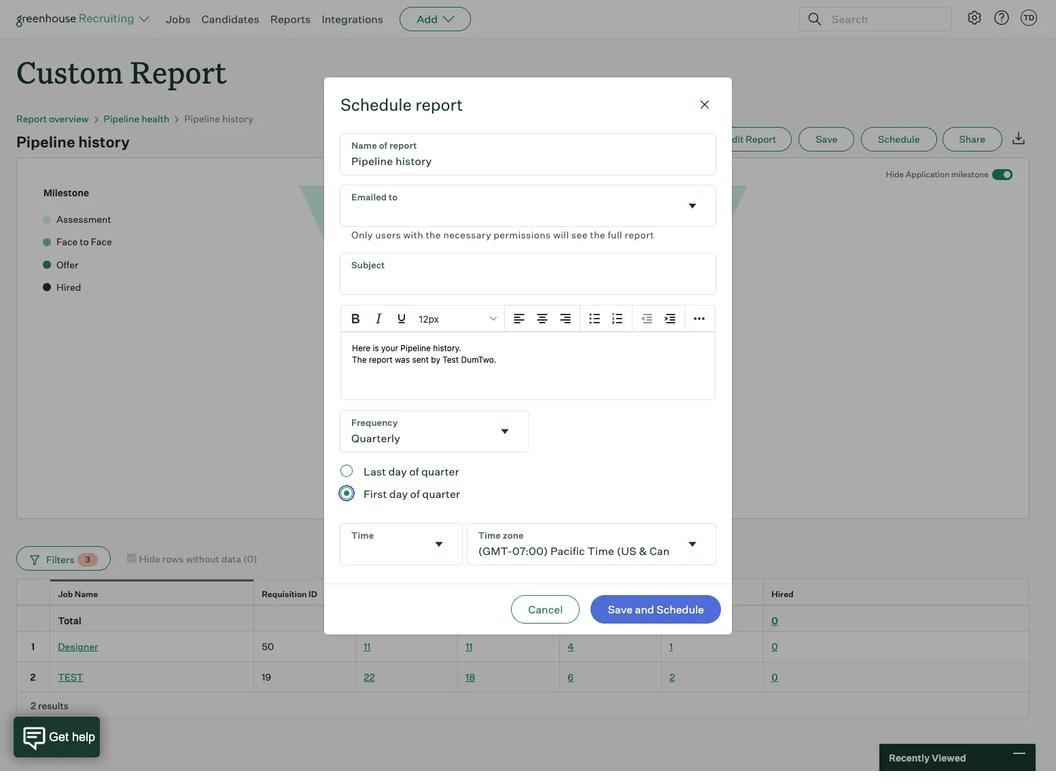 Task type: vqa. For each thing, say whether or not it's contained in the screenshot.
the Create at the left top of page
no



Task type: locate. For each thing, give the bounding box(es) containing it.
Only users with the necessary permissions will see the full report field
[[340, 185, 716, 243]]

1 horizontal spatial schedule
[[656, 603, 704, 617]]

2 11 link from the left
[[466, 641, 473, 653]]

2 0 from the top
[[771, 641, 778, 653]]

3 right filters
[[85, 555, 90, 565]]

table
[[16, 579, 1030, 719]]

row containing total
[[16, 606, 1030, 632]]

requisition
[[262, 589, 307, 600]]

18 link
[[466, 671, 475, 683]]

3 0 link from the top
[[771, 671, 778, 683]]

4 row from the top
[[16, 662, 1030, 692]]

0 horizontal spatial the
[[426, 229, 441, 240]]

0 link
[[771, 615, 778, 627], [771, 641, 778, 653], [771, 671, 778, 683]]

1 vertical spatial 3
[[669, 615, 675, 627]]

2 0 link from the top
[[771, 641, 778, 653]]

job
[[58, 589, 73, 600]]

1 down 3 link on the bottom
[[669, 641, 673, 653]]

row group
[[16, 632, 1030, 692]]

1 inside cell
[[31, 641, 35, 653]]

3 toolbar from the left
[[633, 306, 685, 333]]

share
[[959, 133, 985, 145]]

quarter down last day of quarter
[[422, 488, 460, 501]]

jobs link
[[166, 12, 191, 26]]

day for first
[[389, 488, 408, 501]]

custom
[[16, 52, 123, 92]]

test
[[58, 671, 83, 683]]

3 inside row
[[669, 615, 675, 627]]

2 toolbar from the left
[[580, 306, 633, 333]]

1 horizontal spatial face
[[598, 589, 617, 600]]

edit
[[726, 133, 744, 145]]

row down cancel
[[16, 632, 1030, 662]]

table containing total
[[16, 579, 1030, 719]]

4 link
[[568, 641, 574, 653]]

quarter for last day of quarter
[[421, 465, 459, 479]]

1
[[31, 641, 35, 653], [669, 641, 673, 653]]

1 horizontal spatial history
[[222, 113, 253, 124]]

1 horizontal spatial pipeline history
[[184, 113, 253, 124]]

11 up 22
[[364, 641, 371, 653]]

schedule for schedule report
[[340, 94, 412, 115]]

day
[[388, 465, 407, 479], [389, 488, 408, 501]]

11
[[364, 641, 371, 653], [466, 641, 473, 653]]

2 1 from the left
[[669, 641, 673, 653]]

only users with the necessary permissions will see the full report
[[351, 229, 654, 240]]

add button
[[400, 7, 471, 31]]

first day of quarter
[[364, 488, 460, 501]]

22 link
[[364, 671, 375, 683]]

pipeline right health
[[184, 113, 220, 124]]

only
[[351, 229, 373, 240]]

1 vertical spatial history
[[78, 133, 130, 151]]

pipeline history right health
[[184, 113, 253, 124]]

1 horizontal spatial 11 link
[[466, 641, 473, 653]]

0 horizontal spatial toggle flyout image
[[498, 425, 512, 439]]

share button
[[942, 127, 1002, 152]]

report for edit report
[[746, 133, 776, 145]]

1 horizontal spatial toggle flyout image
[[686, 199, 699, 212]]

and
[[635, 603, 654, 617]]

6 link
[[568, 671, 574, 683]]

quarter for first day of quarter
[[422, 488, 460, 501]]

0
[[771, 615, 778, 627], [771, 641, 778, 653], [771, 671, 778, 683]]

of
[[409, 465, 419, 479], [410, 488, 420, 501]]

2 horizontal spatial pipeline
[[184, 113, 220, 124]]

1 horizontal spatial toggle flyout image
[[686, 538, 699, 551]]

1 horizontal spatial the
[[590, 229, 605, 240]]

toggle flyout image up offer
[[686, 538, 699, 551]]

12px button
[[413, 307, 502, 331]]

1 vertical spatial toggle flyout image
[[498, 425, 512, 439]]

1 column header from the left
[[16, 606, 50, 631]]

2 vertical spatial 0
[[771, 671, 778, 683]]

schedule report
[[340, 94, 463, 115]]

face to face
[[568, 589, 617, 600]]

1 horizontal spatial 3
[[669, 615, 675, 627]]

2 horizontal spatial report
[[746, 133, 776, 145]]

assessment
[[466, 589, 514, 600]]

milestone
[[43, 187, 89, 199]]

report for custom report
[[130, 52, 227, 92]]

1 for row containing 1
[[31, 641, 35, 653]]

2 inside 'cell'
[[30, 671, 36, 683]]

column header
[[16, 606, 50, 631], [254, 606, 356, 631], [356, 606, 458, 631], [458, 606, 560, 631]]

save inside save and schedule button
[[608, 603, 633, 617]]

td button
[[1018, 7, 1040, 29]]

3
[[85, 555, 90, 565], [669, 615, 675, 627]]

0 vertical spatial 3
[[85, 555, 90, 565]]

0 horizontal spatial schedule
[[340, 94, 412, 115]]

to
[[588, 589, 596, 600]]

pipeline for pipeline history link
[[184, 113, 220, 124]]

toolbar
[[505, 306, 580, 333], [580, 306, 633, 333], [633, 306, 685, 333]]

2
[[30, 671, 36, 683], [669, 671, 675, 683], [31, 700, 36, 711]]

11 link up 22
[[364, 641, 371, 653]]

the right with
[[426, 229, 441, 240]]

td
[[1023, 13, 1034, 22]]

0 vertical spatial 0
[[771, 615, 778, 627]]

None checkbox
[[127, 554, 136, 562]]

1 horizontal spatial report
[[625, 229, 654, 240]]

toggle flyout image down the first day of quarter
[[432, 538, 446, 551]]

will
[[553, 229, 569, 240]]

row up 10
[[16, 579, 1030, 609]]

1 for 1 link
[[669, 641, 673, 653]]

report left overview
[[16, 113, 47, 124]]

save button
[[799, 127, 854, 152]]

configure image
[[966, 10, 983, 26]]

the
[[426, 229, 441, 240], [590, 229, 605, 240]]

report right edit
[[746, 133, 776, 145]]

2 vertical spatial report
[[746, 133, 776, 145]]

face left to
[[568, 589, 586, 600]]

1 horizontal spatial pipeline
[[104, 113, 139, 124]]

row
[[16, 579, 1030, 609], [16, 606, 1030, 632], [16, 632, 1030, 662], [16, 662, 1030, 692]]

2 row from the top
[[16, 606, 1030, 632]]

1 vertical spatial quarter
[[422, 488, 460, 501]]

pipeline history down overview
[[16, 133, 130, 151]]

0 vertical spatial quarter
[[421, 465, 459, 479]]

3 up 1 link
[[669, 615, 675, 627]]

toggle flyout image
[[432, 538, 446, 551], [686, 538, 699, 551]]

2 results
[[31, 700, 68, 711]]

0 vertical spatial save
[[816, 133, 837, 145]]

0 horizontal spatial save
[[608, 603, 633, 617]]

save for save and schedule
[[608, 603, 633, 617]]

jobs
[[166, 12, 191, 26]]

2 vertical spatial 0 link
[[771, 671, 778, 683]]

pipeline history
[[184, 113, 253, 124], [16, 133, 130, 151]]

quarter up the first day of quarter
[[421, 465, 459, 479]]

face
[[568, 589, 586, 600], [598, 589, 617, 600]]

face right to
[[598, 589, 617, 600]]

row containing 1
[[16, 632, 1030, 662]]

1 vertical spatial report
[[625, 229, 654, 240]]

3 row from the top
[[16, 632, 1030, 662]]

the left full
[[590, 229, 605, 240]]

0 horizontal spatial face
[[568, 589, 586, 600]]

total
[[58, 615, 81, 627]]

0 vertical spatial toggle flyout image
[[686, 199, 699, 212]]

1 vertical spatial save
[[608, 603, 633, 617]]

1 11 link from the left
[[364, 641, 371, 653]]

toggle flyout image
[[686, 199, 699, 212], [498, 425, 512, 439]]

0 vertical spatial schedule
[[340, 94, 412, 115]]

0 vertical spatial 0 link
[[771, 615, 778, 627]]

pipeline down report overview
[[16, 133, 75, 151]]

recently
[[889, 752, 930, 763]]

row down assessment
[[16, 606, 1030, 632]]

12px
[[419, 313, 439, 325]]

requisition id
[[262, 589, 317, 600]]

save inside save button
[[816, 133, 837, 145]]

0 horizontal spatial 11
[[364, 641, 371, 653]]

schedule
[[340, 94, 412, 115], [878, 133, 920, 145], [656, 603, 704, 617]]

candidates
[[201, 12, 259, 26]]

Search text field
[[828, 9, 938, 29]]

of up the first day of quarter
[[409, 465, 419, 479]]

1 row from the top
[[16, 579, 1030, 609]]

designer link
[[58, 641, 98, 653]]

close modal icon image
[[697, 96, 713, 112]]

11 link
[[364, 641, 371, 653], [466, 641, 473, 653]]

0 horizontal spatial 1
[[31, 641, 35, 653]]

None text field
[[351, 204, 357, 221], [340, 524, 427, 565], [351, 204, 357, 221], [340, 524, 427, 565]]

0 vertical spatial report
[[130, 52, 227, 92]]

0 vertical spatial day
[[388, 465, 407, 479]]

0 horizontal spatial 3
[[85, 555, 90, 565]]

row down 4 link
[[16, 662, 1030, 692]]

report
[[415, 94, 463, 115], [625, 229, 654, 240]]

18
[[466, 671, 475, 683]]

1 up 2 'cell'
[[31, 641, 35, 653]]

filters
[[46, 554, 74, 565]]

0 horizontal spatial toggle flyout image
[[432, 538, 446, 551]]

recently viewed
[[889, 752, 966, 763]]

0 for 1
[[771, 641, 778, 653]]

see
[[571, 229, 588, 240]]

1 vertical spatial day
[[389, 488, 408, 501]]

1 vertical spatial pipeline history
[[16, 133, 130, 151]]

pipeline
[[104, 113, 139, 124], [184, 113, 220, 124], [16, 133, 75, 151]]

1 vertical spatial report
[[16, 113, 47, 124]]

pipeline health
[[104, 113, 169, 124]]

4
[[568, 641, 574, 653]]

0 vertical spatial of
[[409, 465, 419, 479]]

1 horizontal spatial report
[[130, 52, 227, 92]]

of down last day of quarter
[[410, 488, 420, 501]]

None text field
[[340, 134, 716, 174], [340, 254, 716, 295], [340, 411, 493, 452], [467, 524, 680, 565], [340, 134, 716, 174], [340, 254, 716, 295], [340, 411, 493, 452], [467, 524, 680, 565]]

0 link for 1
[[771, 641, 778, 653]]

save for save
[[816, 133, 837, 145]]

0 horizontal spatial report
[[415, 94, 463, 115]]

0 vertical spatial history
[[222, 113, 253, 124]]

candidates link
[[201, 12, 259, 26]]

2 down 1 cell
[[30, 671, 36, 683]]

total column header
[[50, 606, 254, 631]]

history
[[222, 113, 253, 124], [78, 133, 130, 151]]

1 1 from the left
[[31, 641, 35, 653]]

cancel
[[528, 603, 563, 617]]

2 vertical spatial schedule
[[656, 603, 704, 617]]

day right "first"
[[389, 488, 408, 501]]

1 11 from the left
[[364, 641, 371, 653]]

1 vertical spatial 0 link
[[771, 641, 778, 653]]

1 vertical spatial of
[[410, 488, 420, 501]]

2 11 from the left
[[466, 641, 473, 653]]

1 vertical spatial schedule
[[878, 133, 920, 145]]

11 up 18 link
[[466, 641, 473, 653]]

0 horizontal spatial history
[[78, 133, 130, 151]]

0 horizontal spatial 11 link
[[364, 641, 371, 653]]

2 left results
[[31, 700, 36, 711]]

2 link
[[669, 671, 675, 683]]

report up health
[[130, 52, 227, 92]]

1 the from the left
[[426, 229, 441, 240]]

day right "last"
[[388, 465, 407, 479]]

1 horizontal spatial 1
[[669, 641, 673, 653]]

report
[[130, 52, 227, 92], [16, 113, 47, 124], [746, 133, 776, 145]]

1 horizontal spatial 11
[[466, 641, 473, 653]]

hired
[[771, 589, 793, 600]]

integrations link
[[322, 12, 383, 26]]

1 horizontal spatial save
[[816, 133, 837, 145]]

pipeline for the pipeline health link
[[104, 113, 139, 124]]

None field
[[340, 411, 528, 452], [340, 524, 462, 565], [467, 524, 716, 565], [340, 411, 528, 452], [340, 524, 462, 565], [467, 524, 716, 565]]

job name
[[58, 589, 98, 600]]

1 vertical spatial 0
[[771, 641, 778, 653]]

2 horizontal spatial schedule
[[878, 133, 920, 145]]

3 0 from the top
[[771, 671, 778, 683]]

pipeline left health
[[104, 113, 139, 124]]

0 horizontal spatial report
[[16, 113, 47, 124]]

11 link up 18 link
[[466, 641, 473, 653]]



Task type: describe. For each thing, give the bounding box(es) containing it.
save and schedule this report to revisit it! element
[[799, 127, 861, 152]]

edit report link
[[710, 127, 792, 152]]

6
[[568, 671, 574, 683]]

name
[[75, 589, 98, 600]]

22
[[364, 671, 375, 683]]

full
[[608, 229, 622, 240]]

10
[[568, 615, 578, 627]]

cancel button
[[511, 596, 580, 624]]

td button
[[1021, 10, 1037, 26]]

viewed
[[932, 752, 966, 763]]

necessary
[[443, 229, 491, 240]]

greenhouse recruiting image
[[16, 11, 139, 27]]

2 for 2 results
[[31, 700, 36, 711]]

offer
[[669, 589, 689, 600]]

0 horizontal spatial pipeline
[[16, 133, 75, 151]]

edit report
[[726, 133, 776, 145]]

custom report
[[16, 52, 227, 92]]

toggle flyout image inside only users with the necessary permissions will see the full report field
[[686, 199, 699, 212]]

id
[[309, 589, 317, 600]]

report overview link
[[16, 113, 89, 124]]

1 link
[[669, 641, 673, 653]]

hide
[[886, 169, 904, 180]]

1 0 from the top
[[771, 615, 778, 627]]

pipeline history link
[[184, 113, 253, 124]]

11 for 2nd the 11 link from the right
[[364, 641, 371, 653]]

save and schedule
[[608, 603, 704, 617]]

report inside field
[[625, 229, 654, 240]]

reports
[[270, 12, 311, 26]]

11 for first the 11 link from the right
[[466, 641, 473, 653]]

report overview
[[16, 113, 89, 124]]

12px group
[[341, 306, 715, 333]]

test link
[[58, 671, 83, 683]]

1 toggle flyout image from the left
[[432, 538, 446, 551]]

50
[[262, 641, 274, 653]]

2 column header from the left
[[254, 606, 356, 631]]

19
[[262, 671, 271, 683]]

row containing 2
[[16, 662, 1030, 692]]

row group containing 1
[[16, 632, 1030, 692]]

3 link
[[669, 615, 675, 627]]

4 column header from the left
[[458, 606, 560, 631]]

1 toolbar from the left
[[505, 306, 580, 333]]

2 toggle flyout image from the left
[[686, 538, 699, 551]]

save and schedule button
[[591, 596, 721, 624]]

0 vertical spatial pipeline history
[[184, 113, 253, 124]]

last day of quarter
[[364, 465, 459, 479]]

with
[[403, 229, 423, 240]]

users
[[375, 229, 401, 240]]

3 column header from the left
[[356, 606, 458, 631]]

add
[[417, 12, 438, 26]]

results
[[38, 700, 68, 711]]

designer
[[58, 641, 98, 653]]

download image
[[1010, 130, 1027, 146]]

row containing job name
[[16, 579, 1030, 609]]

0 vertical spatial report
[[415, 94, 463, 115]]

1 cell
[[16, 632, 50, 662]]

filter image
[[28, 554, 39, 566]]

of for first
[[410, 488, 420, 501]]

of for last
[[409, 465, 419, 479]]

2 cell
[[16, 662, 50, 692]]

2 face from the left
[[598, 589, 617, 600]]

reports link
[[270, 12, 311, 26]]

pipeline health link
[[104, 113, 169, 124]]

health
[[141, 113, 169, 124]]

1 0 link from the top
[[771, 615, 778, 627]]

0 link for 2
[[771, 671, 778, 683]]

0 for 2
[[771, 671, 778, 683]]

overview
[[49, 113, 89, 124]]

0 horizontal spatial pipeline history
[[16, 133, 130, 151]]

2 the from the left
[[590, 229, 605, 240]]

1 face from the left
[[568, 589, 586, 600]]

10 link
[[568, 615, 578, 627]]

2 for 2 'cell'
[[30, 671, 36, 683]]

milestone
[[951, 169, 989, 180]]

12px toolbar
[[341, 306, 505, 333]]

first
[[364, 488, 387, 501]]

schedule button
[[861, 127, 937, 152]]

day for last
[[388, 465, 407, 479]]

2 down 1 link
[[669, 671, 675, 683]]

integrations
[[322, 12, 383, 26]]

hide application milestone
[[886, 169, 989, 180]]

application
[[906, 169, 949, 180]]

schedule for schedule
[[878, 133, 920, 145]]

permissions
[[494, 229, 551, 240]]

last
[[364, 465, 386, 479]]



